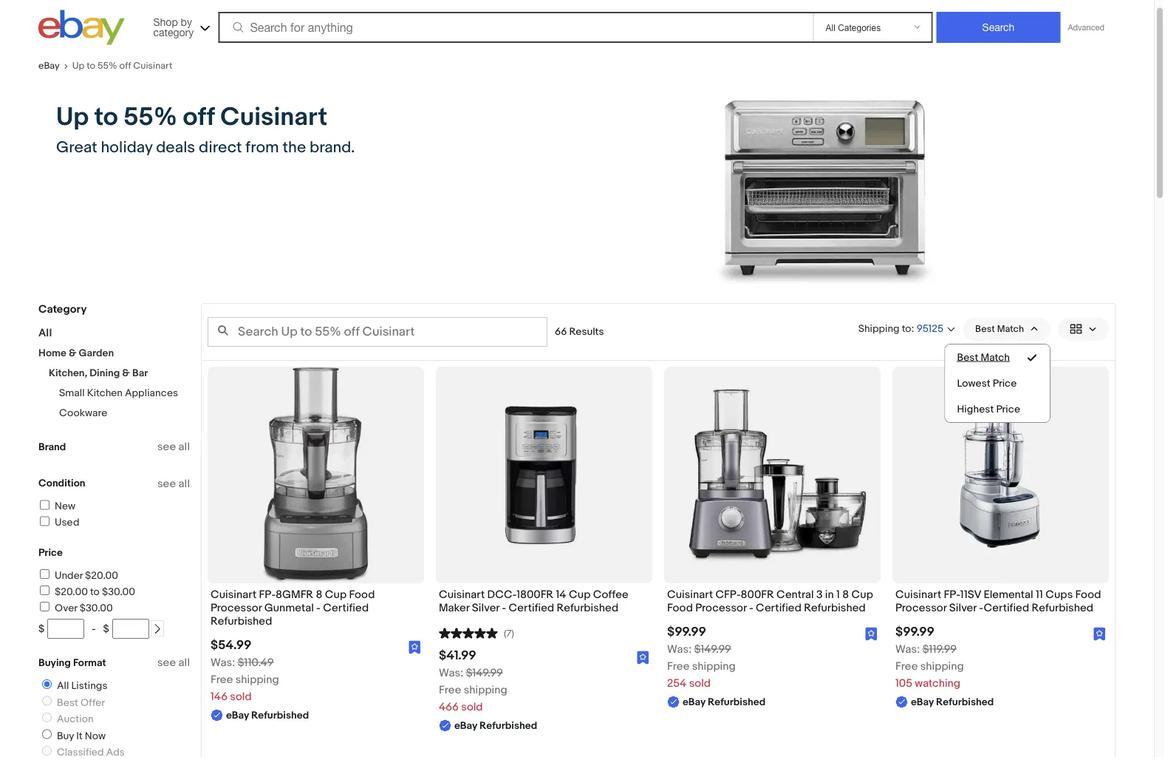 Task type: locate. For each thing, give the bounding box(es) containing it.
match inside "link"
[[981, 351, 1011, 364]]

8gmfr
[[276, 588, 314, 601]]

0 horizontal spatial [object undefined] image
[[409, 641, 421, 654]]

buy it now
[[57, 730, 106, 742]]

sold right 254
[[690, 676, 711, 690]]

food right 8gmfr
[[349, 588, 375, 601]]

cup right 8gmfr
[[325, 588, 347, 601]]

free inside the was: $110.49 free shipping 146 sold
[[211, 673, 233, 686]]

refurbished inside cuisinart cfp-800fr central 3 in 1 8 cup food processor - certified refurbished
[[805, 601, 866, 615]]

sold inside was: $149.99 free shipping 466 sold
[[462, 700, 483, 713]]

free up the 105
[[896, 659, 919, 673]]

fp- up $119.99
[[945, 588, 961, 601]]

free inside was: $119.99 free shipping 105 watching
[[896, 659, 919, 673]]

1 8 from the left
[[316, 588, 323, 601]]

food right "cups"
[[1076, 588, 1102, 601]]

2 horizontal spatial food
[[1076, 588, 1102, 601]]

800fr
[[741, 588, 775, 601]]

cuisinart for cuisinart fp-8gmfr 8 cup food processor gunmetal - certified refurbished
[[211, 588, 257, 601]]

:
[[912, 322, 915, 335]]

0 vertical spatial $20.00
[[85, 569, 118, 582]]

0 vertical spatial match
[[998, 323, 1025, 335]]

sold
[[690, 676, 711, 690], [230, 690, 252, 703], [462, 700, 483, 713]]

0 horizontal spatial $99.99
[[668, 624, 707, 639]]

shipping down $119.99
[[921, 659, 965, 673]]

0 vertical spatial see all button
[[157, 440, 190, 454]]

cuisinart fp-8gmfr 8 cup food processor gunmetal - certified refurbished link
[[211, 588, 421, 632]]

0 horizontal spatial $
[[38, 623, 45, 635]]

1 see from the top
[[157, 440, 176, 454]]

55% right ebay link
[[98, 60, 117, 72]]

1 horizontal spatial cup
[[569, 588, 591, 601]]

0 vertical spatial see
[[157, 440, 176, 454]]

cuisinart inside cuisinart fp-8gmfr 8 cup food processor gunmetal - certified refurbished
[[211, 588, 257, 601]]

$110.49
[[238, 656, 274, 669]]

cuisinart up $54.99
[[211, 588, 257, 601]]

auction link
[[36, 713, 97, 726]]

1 processor from the left
[[211, 601, 262, 615]]

2 vertical spatial see all
[[157, 656, 190, 670]]

cuisinart inside cuisinart dcc-1800fr 14 cup coffee maker silver - certified refurbished
[[439, 588, 485, 601]]

2 fp- from the left
[[945, 588, 961, 601]]

All Listings radio
[[42, 679, 52, 689]]

2 cup from the left
[[569, 588, 591, 601]]

0 horizontal spatial processor
[[211, 601, 262, 615]]

- inside cuisinart fp-11sv elemental 11 cups food processor silver -certified refurbished
[[980, 601, 984, 615]]

food up the was: $149.99 free shipping 254 sold
[[668, 601, 693, 615]]

shipping inside was: $119.99 free shipping 105 watching
[[921, 659, 965, 673]]

ebay down 254
[[683, 696, 706, 708]]

1 horizontal spatial fp-
[[945, 588, 961, 601]]

refurbished inside cuisinart fp-8gmfr 8 cup food processor gunmetal - certified refurbished
[[211, 615, 272, 628]]

8 right 8gmfr
[[316, 588, 323, 601]]

best for the best match "link"
[[958, 351, 979, 364]]

all inside all home & garden kitchen, dining & bar small kitchen appliances cookware
[[38, 326, 52, 340]]

shipping for 146 sold
[[236, 673, 279, 686]]

2 see from the top
[[157, 477, 176, 490]]

was: down $54.99
[[211, 656, 235, 669]]

cup inside cuisinart dcc-1800fr 14 cup coffee maker silver - certified refurbished
[[569, 588, 591, 601]]

free inside was: $149.99 free shipping 466 sold
[[439, 683, 462, 696]]

cuisinart fp-8gmfr 8 cup food processor gunmetal - certified refurbished
[[211, 588, 375, 628]]

0 vertical spatial 55%
[[98, 60, 117, 72]]

sold inside the was: $110.49 free shipping 146 sold
[[230, 690, 252, 703]]

garden
[[79, 347, 114, 360]]

shipping inside the was: $149.99 free shipping 254 sold
[[693, 659, 736, 673]]

processor up $119.99
[[896, 601, 947, 615]]

shipping inside was: $149.99 free shipping 466 sold
[[464, 683, 508, 696]]

see all button
[[157, 440, 190, 454], [157, 477, 190, 490], [157, 656, 190, 670]]

advanced
[[1069, 23, 1105, 32]]

- down 800fr
[[750, 601, 754, 615]]

55% inside up to 55% off cuisinart great holiday deals direct from the brand.
[[124, 102, 177, 133]]

1 vertical spatial all
[[57, 680, 69, 692]]

certified down elemental
[[984, 601, 1030, 615]]

see all for category
[[157, 440, 190, 454]]

1 horizontal spatial $
[[103, 623, 109, 635]]

under
[[55, 569, 83, 582]]

cuisinart inside cuisinart fp-11sv elemental 11 cups food processor silver -certified refurbished
[[896, 588, 942, 601]]

0 horizontal spatial cup
[[325, 588, 347, 601]]

1 horizontal spatial $149.99
[[695, 642, 732, 656]]

2 $ from the left
[[103, 623, 109, 635]]

0 vertical spatial all
[[179, 440, 190, 454]]

certified inside cuisinart fp-8gmfr 8 cup food processor gunmetal - certified refurbished
[[323, 601, 369, 615]]

$30.00 down $20.00 to $30.00
[[80, 602, 113, 614]]

1 horizontal spatial $99.99
[[896, 624, 935, 639]]

2 silver from the left
[[950, 601, 977, 615]]

$20.00
[[85, 569, 118, 582], [55, 586, 88, 598]]

ebay link
[[38, 60, 72, 72]]

shipping
[[859, 322, 900, 335]]

all up home
[[38, 326, 52, 340]]

cuisinart fp-11sv elemental 11 cups food processor silver -certified refurbished image
[[893, 398, 1110, 552]]

best match up lowest price
[[958, 351, 1011, 364]]

account navigation
[[38, 0, 1116, 0]]

sold right 146
[[230, 690, 252, 703]]

free for 466
[[439, 683, 462, 696]]

1 vertical spatial best match
[[958, 351, 1011, 364]]

fp- inside cuisinart fp-8gmfr 8 cup food processor gunmetal - certified refurbished
[[259, 588, 276, 601]]

2 8 from the left
[[843, 588, 850, 601]]

match up the best match "link"
[[998, 323, 1025, 335]]

free up 254
[[668, 659, 690, 673]]

- down dcc-
[[502, 601, 507, 615]]

1 cup from the left
[[325, 588, 347, 601]]

1 $ from the left
[[38, 623, 45, 635]]

all
[[179, 440, 190, 454], [179, 477, 190, 490], [179, 656, 190, 670]]

1 fp- from the left
[[259, 588, 276, 601]]

refurbished down coffee
[[557, 601, 619, 615]]

certified inside cuisinart fp-11sv elemental 11 cups food processor silver -certified refurbished
[[984, 601, 1030, 615]]

0 vertical spatial all
[[38, 326, 52, 340]]

was:
[[668, 642, 692, 656], [896, 642, 921, 656], [211, 656, 235, 669], [439, 666, 464, 679]]

shop
[[153, 16, 178, 28]]

refurbished up $54.99
[[211, 615, 272, 628]]

1 see all from the top
[[157, 440, 190, 454]]

1 vertical spatial up
[[56, 102, 89, 133]]

processor up $54.99
[[211, 601, 262, 615]]

deals
[[156, 138, 195, 157]]

1 horizontal spatial 8
[[843, 588, 850, 601]]

free up 466
[[439, 683, 462, 696]]

fp- inside cuisinart fp-11sv elemental 11 cups food processor silver -certified refurbished
[[945, 588, 961, 601]]

cuisinart for cuisinart fp-11sv elemental 11 cups food processor silver -certified refurbished
[[896, 588, 942, 601]]

cuisinart
[[133, 60, 173, 72], [221, 102, 328, 133], [211, 588, 257, 601], [439, 588, 485, 601], [668, 588, 714, 601], [896, 588, 942, 601]]

free for 146
[[211, 673, 233, 686]]

to inside up to 55% off cuisinart great holiday deals direct from the brand.
[[94, 102, 118, 133]]

[object undefined] image for was: $110.49 free shipping 146 sold
[[409, 640, 421, 654]]

ebay for cuisinart cfp-800fr central 3 in 1 8 cup food processor - certified refurbished
[[683, 696, 706, 708]]

all listings
[[57, 680, 108, 692]]

category
[[38, 302, 87, 316]]

cuisinart fp-11sv elemental 11 cups food processor silver -certified refurbished link
[[896, 588, 1107, 618]]

2 horizontal spatial sold
[[690, 676, 711, 690]]

0 vertical spatial best match
[[976, 323, 1025, 335]]

refurbished down 1
[[805, 601, 866, 615]]

to right ebay link
[[87, 60, 95, 72]]

$149.99 inside was: $149.99 free shipping 466 sold
[[466, 666, 503, 679]]

up for up to 55% off cuisinart
[[72, 60, 85, 72]]

silver inside cuisinart dcc-1800fr 14 cup coffee maker silver - certified refurbished
[[472, 601, 500, 615]]

free up 146
[[211, 673, 233, 686]]

was: for was: $149.99 free shipping 254 sold
[[668, 642, 692, 656]]

2 vertical spatial all
[[179, 656, 190, 670]]

appliances
[[125, 387, 178, 400]]

over
[[55, 602, 77, 614]]

0 vertical spatial $149.99
[[695, 642, 732, 656]]

best up the best match "link"
[[976, 323, 996, 335]]

0 vertical spatial best
[[976, 323, 996, 335]]

price inside "link"
[[994, 377, 1018, 390]]

fp-
[[259, 588, 276, 601], [945, 588, 961, 601]]

4 certified from the left
[[984, 601, 1030, 615]]

1 $99.99 from the left
[[668, 624, 707, 639]]

Search for anything text field
[[221, 13, 811, 41]]

1 vertical spatial all
[[179, 477, 190, 490]]

up to 55% off cuisinart
[[72, 60, 173, 72]]

1 vertical spatial 55%
[[124, 102, 177, 133]]

ebay refurbished down the was: $149.99 free shipping 254 sold
[[683, 696, 766, 708]]

cuisinart for cuisinart cfp-800fr central 3 in 1 8 cup food processor - certified refurbished
[[668, 588, 714, 601]]

processor down the cfp-
[[696, 601, 747, 615]]

dining
[[90, 367, 120, 380]]

ebay down 466
[[455, 719, 478, 732]]

shipping down $110.49
[[236, 673, 279, 686]]

best
[[976, 323, 996, 335], [958, 351, 979, 364], [57, 696, 78, 709]]

best match up the best match "link"
[[976, 323, 1025, 335]]

to
[[87, 60, 95, 72], [94, 102, 118, 133], [903, 322, 912, 335], [90, 586, 100, 598]]

1 vertical spatial see all button
[[157, 477, 190, 490]]

1 see all button from the top
[[157, 440, 190, 454]]

$99.99 up the was: $149.99 free shipping 254 sold
[[668, 624, 707, 639]]

8 right 1
[[843, 588, 850, 601]]

0 vertical spatial &
[[69, 347, 76, 360]]

see all button for brand
[[157, 477, 190, 490]]

cup inside cuisinart fp-8gmfr 8 cup food processor gunmetal - certified refurbished
[[325, 588, 347, 601]]

ebay refurbished down was: $149.99 free shipping 466 sold
[[455, 719, 538, 732]]

all home & garden kitchen, dining & bar small kitchen appliances cookware
[[38, 326, 178, 420]]

cuisinart dcc-1800fr 14 cup coffee maker silver - certified refurbished image
[[436, 398, 653, 552]]

certified right gunmetal
[[323, 601, 369, 615]]

3 processor from the left
[[896, 601, 947, 615]]

direct
[[199, 138, 242, 157]]

55% for up to 55% off cuisinart
[[98, 60, 117, 72]]

2 horizontal spatial processor
[[896, 601, 947, 615]]

sold for $99.99
[[690, 676, 711, 690]]

coffee
[[593, 588, 629, 601]]

best match inside the best match "link"
[[958, 351, 1011, 364]]

0 vertical spatial up
[[72, 60, 85, 72]]

was: inside the was: $110.49 free shipping 146 sold
[[211, 656, 235, 669]]

to for up to 55% off cuisinart great holiday deals direct from the brand.
[[94, 102, 118, 133]]

cuisinart left 11sv
[[896, 588, 942, 601]]

2 horizontal spatial cup
[[852, 588, 874, 601]]

cuisinart up 'maker'
[[439, 588, 485, 601]]

$ for maximum value text field
[[103, 623, 109, 635]]

match inside dropdown button
[[998, 323, 1025, 335]]

price up highest price link
[[994, 377, 1018, 390]]

see
[[157, 440, 176, 454], [157, 477, 176, 490], [157, 656, 176, 670]]

$20.00 down "under"
[[55, 586, 88, 598]]

1 certified from the left
[[323, 601, 369, 615]]

shipping down $41.99
[[464, 683, 508, 696]]

None submit
[[937, 12, 1061, 43]]

match
[[998, 323, 1025, 335], [981, 351, 1011, 364]]

$149.99 down the cfp-
[[695, 642, 732, 656]]

was: up 254
[[668, 642, 692, 656]]

1 silver from the left
[[472, 601, 500, 615]]

1 vertical spatial see
[[157, 477, 176, 490]]

$20.00 to $30.00 checkbox
[[40, 586, 50, 595]]

all listings link
[[36, 679, 110, 692]]

2 see all button from the top
[[157, 477, 190, 490]]

cuisinart dcc-1800fr 14 cup coffee maker silver - certified refurbished
[[439, 588, 629, 615]]

was: left $119.99
[[896, 642, 921, 656]]

1 vertical spatial best
[[958, 351, 979, 364]]

best match inside the best match dropdown button
[[976, 323, 1025, 335]]

2 all from the top
[[179, 477, 190, 490]]

best inside "link"
[[958, 351, 979, 364]]

certified inside cuisinart dcc-1800fr 14 cup coffee maker silver - certified refurbished
[[509, 601, 555, 615]]

0 horizontal spatial off
[[119, 60, 131, 72]]

$149.99 down $41.99
[[466, 666, 503, 679]]

shipping
[[693, 659, 736, 673], [921, 659, 965, 673], [236, 673, 279, 686], [464, 683, 508, 696]]

ebay refurbished down the was: $110.49 free shipping 146 sold
[[226, 709, 309, 722]]

all right the all listings radio
[[57, 680, 69, 692]]

up inside up to 55% off cuisinart great holiday deals direct from the brand.
[[56, 102, 89, 133]]

2 vertical spatial see
[[157, 656, 176, 670]]

advanced link
[[1061, 13, 1113, 42]]

$30.00 down under $20.00
[[102, 586, 135, 598]]

ebay for cuisinart fp-8gmfr 8 cup food processor gunmetal - certified refurbished
[[226, 709, 249, 722]]

free inside the was: $149.99 free shipping 254 sold
[[668, 659, 690, 673]]

$ left maximum value text field
[[103, 623, 109, 635]]

all
[[38, 326, 52, 340], [57, 680, 69, 692]]

ebay down watching
[[912, 696, 935, 708]]

new link
[[38, 500, 75, 513]]

certified down central
[[756, 601, 802, 615]]

2 $99.99 from the left
[[896, 624, 935, 639]]

was: down $41.99
[[439, 666, 464, 679]]

match for the best match dropdown button
[[998, 323, 1025, 335]]

[object undefined] image for was: $119.99 free shipping 105 watching
[[1094, 627, 1107, 641]]

best inside dropdown button
[[976, 323, 996, 335]]

1 vertical spatial price
[[997, 403, 1021, 416]]

refurbished down "cups"
[[1033, 601, 1094, 615]]

was: inside was: $119.99 free shipping 105 watching
[[896, 642, 921, 656]]

1800fr
[[517, 588, 554, 601]]

2 processor from the left
[[696, 601, 747, 615]]

1 all from the top
[[179, 440, 190, 454]]

cup right 14
[[569, 588, 591, 601]]

2 vertical spatial see all button
[[157, 656, 190, 670]]

cup for coffee
[[569, 588, 591, 601]]

elemental
[[984, 588, 1034, 601]]

cuisinart up from
[[221, 102, 328, 133]]

0 horizontal spatial &
[[69, 347, 76, 360]]

results
[[570, 326, 604, 338]]

1 horizontal spatial sold
[[462, 700, 483, 713]]

shipping inside the was: $110.49 free shipping 146 sold
[[236, 673, 279, 686]]

sold right 466
[[462, 700, 483, 713]]

was: inside was: $149.99 free shipping 466 sold
[[439, 666, 464, 679]]

over $30.00
[[55, 602, 113, 614]]

kitchen,
[[49, 367, 87, 380]]

0 horizontal spatial food
[[349, 588, 375, 601]]

8 inside cuisinart cfp-800fr central 3 in 1 8 cup food processor - certified refurbished
[[843, 588, 850, 601]]

11
[[1037, 588, 1044, 601]]

Auction radio
[[42, 713, 52, 722]]

$ down over $30.00 checkbox at the bottom of page
[[38, 623, 45, 635]]

3 certified from the left
[[756, 601, 802, 615]]

shop by category banner
[[38, 0, 1116, 49]]

to inside shipping to : 95125
[[903, 322, 912, 335]]

0 horizontal spatial all
[[38, 326, 52, 340]]

Best Offer radio
[[42, 696, 52, 706]]

to down under $20.00
[[90, 586, 100, 598]]

match up lowest price "link"
[[981, 351, 1011, 364]]

sold inside the was: $149.99 free shipping 254 sold
[[690, 676, 711, 690]]

small
[[59, 387, 85, 400]]

1 horizontal spatial off
[[183, 102, 215, 133]]

was: $110.49 free shipping 146 sold
[[211, 656, 279, 703]]

1 vertical spatial off
[[183, 102, 215, 133]]

listings
[[71, 680, 108, 692]]

price up under $20.00 checkbox
[[38, 546, 63, 559]]

0 horizontal spatial sold
[[230, 690, 252, 703]]

2 see all from the top
[[157, 477, 190, 490]]

certified down '1800fr'
[[509, 601, 555, 615]]

to up holiday
[[94, 102, 118, 133]]

cups
[[1046, 588, 1074, 601]]

0 horizontal spatial 55%
[[98, 60, 117, 72]]

8
[[316, 588, 323, 601], [843, 588, 850, 601]]

$41.99
[[439, 648, 477, 663]]

1 horizontal spatial all
[[57, 680, 69, 692]]

1 horizontal spatial 55%
[[124, 102, 177, 133]]

- down 11sv
[[980, 601, 984, 615]]

(7)
[[504, 628, 514, 639]]

$20.00 up $20.00 to $30.00
[[85, 569, 118, 582]]

1 horizontal spatial [object undefined] image
[[1094, 627, 1107, 641]]

0 vertical spatial off
[[119, 60, 131, 72]]

& left bar
[[122, 367, 130, 380]]

best up auction link
[[57, 696, 78, 709]]

2 certified from the left
[[509, 601, 555, 615]]

$119.99
[[923, 642, 958, 656]]

kitchen
[[87, 387, 123, 400]]

was: inside the was: $149.99 free shipping 254 sold
[[668, 642, 692, 656]]

sold for $54.99
[[230, 690, 252, 703]]

& right home
[[69, 347, 76, 360]]

0 horizontal spatial $149.99
[[466, 666, 503, 679]]

- right gunmetal
[[317, 601, 321, 615]]

3 cup from the left
[[852, 588, 874, 601]]

ebay refurbished down watching
[[912, 696, 995, 708]]

ebay down 146
[[226, 709, 249, 722]]

1 vertical spatial see all
[[157, 477, 190, 490]]

1 vertical spatial $149.99
[[466, 666, 503, 679]]

cuisinart inside cuisinart cfp-800fr central 3 in 1 8 cup food processor - certified refurbished
[[668, 588, 714, 601]]

[object undefined] image
[[1094, 627, 1107, 641], [409, 641, 421, 654]]

cuisinart left the cfp-
[[668, 588, 714, 601]]

best match for the best match "link"
[[958, 351, 1011, 364]]

silver down 11sv
[[950, 601, 977, 615]]

1 horizontal spatial silver
[[950, 601, 977, 615]]

best up lowest
[[958, 351, 979, 364]]

off for up to 55% off cuisinart great holiday deals direct from the brand.
[[183, 102, 215, 133]]

see for category
[[157, 440, 176, 454]]

0 horizontal spatial fp-
[[259, 588, 276, 601]]

[object undefined] image
[[866, 627, 878, 641], [1094, 627, 1107, 641], [866, 627, 878, 641], [409, 640, 421, 654], [637, 651, 650, 664], [637, 651, 650, 664]]

0 vertical spatial price
[[994, 377, 1018, 390]]

$99.99
[[668, 624, 707, 639], [896, 624, 935, 639]]

it
[[76, 730, 83, 742]]

price for highest price
[[997, 403, 1021, 416]]

see all
[[157, 440, 190, 454], [157, 477, 190, 490], [157, 656, 190, 670]]

price down lowest price "link"
[[997, 403, 1021, 416]]

silver down dcc-
[[472, 601, 500, 615]]

shipping for 466 sold
[[464, 683, 508, 696]]

$149.99 inside the was: $149.99 free shipping 254 sold
[[695, 642, 732, 656]]

1 horizontal spatial food
[[668, 601, 693, 615]]

to left 95125
[[903, 322, 912, 335]]

now
[[85, 730, 106, 742]]

1 vertical spatial match
[[981, 351, 1011, 364]]

466
[[439, 700, 459, 713]]

shop by category button
[[147, 10, 213, 42]]

cup right 1
[[852, 588, 874, 601]]

buy it now link
[[36, 729, 109, 742]]

$
[[38, 623, 45, 635], [103, 623, 109, 635]]

off inside up to 55% off cuisinart great holiday deals direct from the brand.
[[183, 102, 215, 133]]

0 vertical spatial see all
[[157, 440, 190, 454]]

submit price range image
[[152, 624, 163, 634]]

$99.99 up $119.99
[[896, 624, 935, 639]]

1 horizontal spatial processor
[[696, 601, 747, 615]]

home
[[38, 347, 66, 360]]

$149.99 for $99.99
[[695, 642, 732, 656]]

0 horizontal spatial 8
[[316, 588, 323, 601]]

55% up holiday
[[124, 102, 177, 133]]

cuisinart fp-8gmfr 8 cup food processor gunmetal - certified refurbished image
[[262, 367, 370, 583]]

sold for $41.99
[[462, 700, 483, 713]]

66 results
[[555, 326, 604, 338]]

shipping down the cfp-
[[693, 659, 736, 673]]

1 vertical spatial &
[[122, 367, 130, 380]]

price
[[994, 377, 1018, 390], [997, 403, 1021, 416], [38, 546, 63, 559]]

fp- up gunmetal
[[259, 588, 276, 601]]

ebay
[[38, 60, 60, 72], [683, 696, 706, 708], [912, 696, 935, 708], [226, 709, 249, 722], [455, 719, 478, 732]]

0 horizontal spatial silver
[[472, 601, 500, 615]]

processor inside cuisinart fp-8gmfr 8 cup food processor gunmetal - certified refurbished
[[211, 601, 262, 615]]

processor
[[211, 601, 262, 615], [696, 601, 747, 615], [896, 601, 947, 615]]



Task type: vqa. For each thing, say whether or not it's contained in the screenshot.
Available
no



Task type: describe. For each thing, give the bounding box(es) containing it.
ebay refurbished for was: $149.99 free shipping 254 sold
[[683, 696, 766, 708]]

highest
[[958, 403, 995, 416]]

11sv
[[961, 588, 982, 601]]

66
[[555, 326, 567, 338]]

none submit inside shop by category banner
[[937, 12, 1061, 43]]

up for up to 55% off cuisinart great holiday deals direct from the brand.
[[56, 102, 89, 133]]

up to 55% off cuisinart great holiday deals direct from the brand.
[[56, 102, 355, 157]]

cuisinart fp-11sv elemental 11 cups food processor silver -certified refurbished
[[896, 588, 1102, 615]]

central
[[777, 588, 814, 601]]

best match button
[[964, 317, 1051, 341]]

Enter your search keyword text field
[[208, 317, 548, 347]]

all link
[[38, 326, 52, 340]]

buying
[[38, 657, 71, 669]]

processor inside cuisinart fp-11sv elemental 11 cups food processor silver -certified refurbished
[[896, 601, 947, 615]]

see for brand
[[157, 477, 176, 490]]

lowest price link
[[946, 370, 1051, 396]]

see all for brand
[[157, 477, 190, 490]]

best match link
[[946, 345, 1051, 370]]

- down over $30.00
[[92, 623, 96, 635]]

was: $149.99 free shipping 254 sold
[[668, 642, 736, 690]]

cfp-
[[716, 588, 741, 601]]

1 horizontal spatial &
[[122, 367, 130, 380]]

shipping to : 95125
[[859, 322, 944, 335]]

gunmetal
[[264, 601, 314, 615]]

all for all listings
[[57, 680, 69, 692]]

New checkbox
[[40, 500, 50, 510]]

maker
[[439, 601, 470, 615]]

brand
[[38, 441, 66, 453]]

food inside cuisinart fp-8gmfr 8 cup food processor gunmetal - certified refurbished
[[349, 588, 375, 601]]

$54.99
[[211, 637, 252, 653]]

all for all home & garden kitchen, dining & bar small kitchen appliances cookware
[[38, 326, 52, 340]]

1
[[837, 588, 841, 601]]

$149.99 for $41.99
[[466, 666, 503, 679]]

146
[[211, 690, 228, 703]]

$99.99 for $149.99
[[668, 624, 707, 639]]

shipping for 105 watching
[[921, 659, 965, 673]]

was: $119.99 free shipping 105 watching
[[896, 642, 965, 690]]

best offer
[[57, 696, 105, 709]]

was: for was: $149.99 free shipping 466 sold
[[439, 666, 464, 679]]

used
[[55, 516, 79, 529]]

55% for up to 55% off cuisinart great holiday deals direct from the brand.
[[124, 102, 177, 133]]

(7) link
[[439, 626, 514, 639]]

to for up to 55% off cuisinart
[[87, 60, 95, 72]]

$ for minimum value text box
[[38, 623, 45, 635]]

ebay refurbished for was: $149.99 free shipping 466 sold
[[455, 719, 538, 732]]

by
[[181, 16, 192, 28]]

certified inside cuisinart cfp-800fr central 3 in 1 8 cup food processor - certified refurbished
[[756, 601, 802, 615]]

refurbished down the was: $110.49 free shipping 146 sold
[[251, 709, 309, 722]]

view: gallery view image
[[1071, 321, 1098, 337]]

food inside cuisinart fp-11sv elemental 11 cups food processor silver -certified refurbished
[[1076, 588, 1102, 601]]

cuisinart cfp-800fr central 3 in 1 8 cup food processor - certified refurbished image
[[665, 386, 881, 564]]

1 vertical spatial $30.00
[[80, 602, 113, 614]]

see all button for category
[[157, 440, 190, 454]]

over $30.00 link
[[38, 602, 113, 614]]

to for $20.00 to $30.00
[[90, 586, 100, 598]]

silver inside cuisinart fp-11sv elemental 11 cups food processor silver -certified refurbished
[[950, 601, 977, 615]]

ebay refurbished for was: $119.99 free shipping 105 watching
[[912, 696, 995, 708]]

2 vertical spatial price
[[38, 546, 63, 559]]

match for the best match "link"
[[981, 351, 1011, 364]]

Over $30.00 checkbox
[[40, 602, 50, 611]]

bar
[[132, 367, 148, 380]]

was: for was: $110.49 free shipping 146 sold
[[211, 656, 235, 669]]

off for up to 55% off cuisinart
[[119, 60, 131, 72]]

254
[[668, 676, 687, 690]]

cookware
[[59, 407, 107, 420]]

cuisinart for cuisinart dcc-1800fr 14 cup coffee maker silver - certified refurbished
[[439, 588, 485, 601]]

condition
[[38, 477, 85, 490]]

[object undefined] image for $54.99
[[409, 641, 421, 654]]

cuisinart cfp-800fr central 3 in 1 8 cup food processor - certified refurbished link
[[668, 588, 878, 618]]

watching
[[916, 676, 961, 690]]

shop by category
[[153, 16, 194, 38]]

processor inside cuisinart cfp-800fr central 3 in 1 8 cup food processor - certified refurbished
[[696, 601, 747, 615]]

fp- for $99.99
[[945, 588, 961, 601]]

small kitchen appliances link
[[59, 387, 178, 400]]

[object undefined] image for $99.99
[[1094, 627, 1107, 641]]

dcc-
[[488, 588, 517, 601]]

$20.00 to $30.00 link
[[38, 586, 135, 598]]

holiday
[[101, 138, 153, 157]]

all for category
[[179, 440, 190, 454]]

new
[[55, 500, 75, 513]]

3 see all button from the top
[[157, 656, 190, 670]]

lowest
[[958, 377, 991, 390]]

all for brand
[[179, 477, 190, 490]]

auction
[[57, 713, 94, 726]]

buy
[[57, 730, 74, 742]]

fp- for $54.99
[[259, 588, 276, 601]]

$99.99 for $119.99
[[896, 624, 935, 639]]

food inside cuisinart cfp-800fr central 3 in 1 8 cup food processor - certified refurbished
[[668, 601, 693, 615]]

5 out of 5 stars image
[[439, 626, 498, 639]]

free for 105
[[896, 659, 919, 673]]

cuisinart down category
[[133, 60, 173, 72]]

category
[[153, 26, 194, 38]]

3 see from the top
[[157, 656, 176, 670]]

Maximum Value text field
[[112, 619, 149, 639]]

ebay for cuisinart fp-11sv elemental 11 cups food processor silver -certified refurbished
[[912, 696, 935, 708]]

3 all from the top
[[179, 656, 190, 670]]

under $20.00
[[55, 569, 118, 582]]

the
[[283, 138, 306, 157]]

Minimum Value text field
[[47, 619, 84, 639]]

shipping for 254 sold
[[693, 659, 736, 673]]

cuisinart cfp-800fr central 3 in 1 8 cup food processor - certified refurbished
[[668, 588, 874, 615]]

Buy It Now radio
[[42, 729, 52, 739]]

best match for the best match dropdown button
[[976, 323, 1025, 335]]

refurbished down was: $149.99 free shipping 466 sold
[[480, 719, 538, 732]]

8 inside cuisinart fp-8gmfr 8 cup food processor gunmetal - certified refurbished
[[316, 588, 323, 601]]

3
[[817, 588, 823, 601]]

cup inside cuisinart cfp-800fr central 3 in 1 8 cup food processor - certified refurbished
[[852, 588, 874, 601]]

1 vertical spatial $20.00
[[55, 586, 88, 598]]

105
[[896, 676, 913, 690]]

format
[[73, 657, 106, 669]]

great
[[56, 138, 97, 157]]

used link
[[38, 516, 79, 529]]

refurbished down watching
[[937, 696, 995, 708]]

Classified Ads radio
[[42, 746, 52, 756]]

from
[[246, 138, 279, 157]]

$20.00 to $30.00
[[55, 586, 135, 598]]

0 vertical spatial $30.00
[[102, 586, 135, 598]]

in
[[826, 588, 835, 601]]

[object undefined] image for was: $149.99 free shipping 254 sold
[[866, 627, 878, 641]]

refurbished inside cuisinart dcc-1800fr 14 cup coffee maker silver - certified refurbished
[[557, 601, 619, 615]]

highest price link
[[946, 396, 1051, 422]]

offer
[[81, 696, 105, 709]]

14
[[556, 588, 567, 601]]

2 vertical spatial best
[[57, 696, 78, 709]]

- inside cuisinart fp-8gmfr 8 cup food processor gunmetal - certified refurbished
[[317, 601, 321, 615]]

- inside cuisinart cfp-800fr central 3 in 1 8 cup food processor - certified refurbished
[[750, 601, 754, 615]]

[object undefined] image for was: $149.99 free shipping 466 sold
[[637, 651, 650, 664]]

best for the best match dropdown button
[[976, 323, 996, 335]]

- inside cuisinart dcc-1800fr 14 cup coffee maker silver - certified refurbished
[[502, 601, 507, 615]]

3 see all from the top
[[157, 656, 190, 670]]

price for lowest price
[[994, 377, 1018, 390]]

free for 254
[[668, 659, 690, 673]]

under $20.00 link
[[38, 569, 118, 582]]

cuisinart dcc-1800fr 14 cup coffee maker silver - certified refurbished link
[[439, 588, 650, 618]]

refurbished inside cuisinart fp-11sv elemental 11 cups food processor silver -certified refurbished
[[1033, 601, 1094, 615]]

cookware link
[[59, 407, 107, 420]]

highest price
[[958, 403, 1021, 416]]

ebay refurbished for was: $110.49 free shipping 146 sold
[[226, 709, 309, 722]]

was: for was: $119.99 free shipping 105 watching
[[896, 642, 921, 656]]

to for shipping to : 95125
[[903, 322, 912, 335]]

best offer link
[[36, 696, 108, 709]]

Under $20.00 checkbox
[[40, 569, 50, 579]]

cuisinart inside up to 55% off cuisinart great holiday deals direct from the brand.
[[221, 102, 328, 133]]

lowest price
[[958, 377, 1018, 390]]

cup for food
[[325, 588, 347, 601]]

refurbished down the was: $149.99 free shipping 254 sold
[[708, 696, 766, 708]]

Used checkbox
[[40, 516, 50, 526]]

was: $149.99 free shipping 466 sold
[[439, 666, 508, 713]]

ebay left up to 55% off cuisinart
[[38, 60, 60, 72]]



